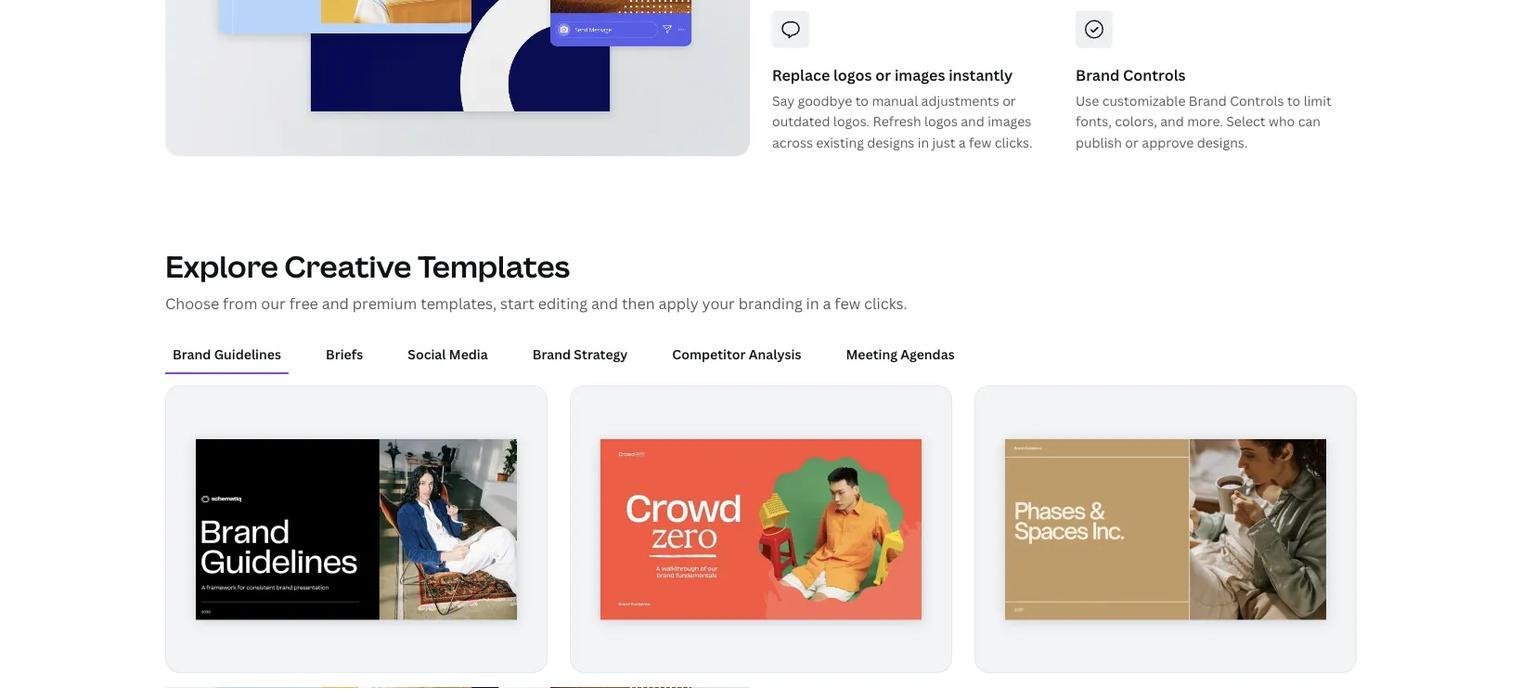 Task type: vqa. For each thing, say whether or not it's contained in the screenshot.
'Add'
no



Task type: describe. For each thing, give the bounding box(es) containing it.
few inside explore creative templates choose from our free and premium templates, start editing and then apply your branding in a few clicks.
[[835, 293, 861, 313]]

and inside replace logos or images instantly say goodbye to manual adjustments or outdated logos. refresh logos and images across existing designs in just a few clicks.
[[961, 112, 985, 130]]

free
[[289, 293, 318, 313]]

competitor analysis button
[[665, 336, 809, 372]]

select
[[1227, 112, 1266, 130]]

manual
[[872, 92, 919, 109]]

across
[[773, 133, 813, 151]]

explore
[[165, 245, 278, 286]]

1 vertical spatial or
[[1003, 92, 1017, 109]]

0 vertical spatial images
[[895, 65, 946, 85]]

competitor analysis
[[673, 345, 802, 363]]

brand for guidelines
[[173, 345, 211, 363]]

approve
[[1142, 133, 1194, 151]]

a inside explore creative templates choose from our free and premium templates, start editing and then apply your branding in a few clicks.
[[823, 293, 832, 313]]

existing
[[817, 133, 864, 151]]

customizable
[[1103, 92, 1186, 109]]

brand for controls
[[1076, 65, 1120, 85]]

to inside 'brand controls use customizable brand controls to limit fonts, colors, and more. select who can publish or approve designs.'
[[1288, 92, 1301, 109]]

social
[[408, 345, 446, 363]]

designs
[[867, 133, 915, 151]]

clicks. inside explore creative templates choose from our free and premium templates, start editing and then apply your branding in a few clicks.
[[864, 293, 908, 313]]

briefs button
[[318, 336, 371, 372]]

brand guidelines and application deck presentation in black and white neon pink turquoise bold gradient style image
[[196, 439, 517, 620]]

colors,
[[1115, 112, 1158, 130]]

social media button
[[400, 336, 496, 372]]

adjustments
[[922, 92, 1000, 109]]

few inside replace logos or images instantly say goodbye to manual adjustments or outdated logos. refresh logos and images across existing designs in just a few clicks.
[[969, 133, 992, 151]]

clicks. inside replace logos or images instantly say goodbye to manual adjustments or outdated logos. refresh logos and images across existing designs in just a few clicks.
[[995, 133, 1033, 151]]

who
[[1269, 112, 1296, 130]]

social media
[[408, 345, 488, 363]]

use
[[1076, 92, 1100, 109]]

instantly
[[949, 65, 1013, 85]]

analysis
[[749, 345, 802, 363]]

outdated
[[773, 112, 831, 130]]

to inside replace logos or images instantly say goodbye to manual adjustments or outdated logos. refresh logos and images across existing designs in just a few clicks.
[[856, 92, 869, 109]]

branding
[[739, 293, 803, 313]]

fonts,
[[1076, 112, 1112, 130]]

media
[[449, 345, 488, 363]]

then
[[622, 293, 655, 313]]

choose
[[165, 293, 219, 313]]

a inside replace logos or images instantly say goodbye to manual adjustments or outdated logos. refresh logos and images across existing designs in just a few clicks.
[[959, 133, 966, 151]]

designs.
[[1198, 133, 1248, 151]]

explore creative templates choose from our free and premium templates, start editing and then apply your branding in a few clicks.
[[165, 245, 908, 313]]

brand strategy button
[[525, 336, 635, 372]]

meeting agendas
[[846, 345, 955, 363]]

brand up more.
[[1189, 92, 1227, 109]]

brand strategy
[[533, 345, 628, 363]]

creative
[[284, 245, 412, 286]]

editing
[[538, 293, 588, 313]]

brand templates (1) image
[[165, 0, 750, 156]]

agendas
[[901, 345, 955, 363]]

just
[[933, 133, 956, 151]]

replace logos or images instantly say goodbye to manual adjustments or outdated logos. refresh logos and images across existing designs in just a few clicks.
[[773, 65, 1033, 151]]

replace
[[773, 65, 830, 85]]



Task type: locate. For each thing, give the bounding box(es) containing it.
our
[[261, 293, 286, 313]]

1 horizontal spatial logos
[[925, 112, 958, 130]]

0 vertical spatial controls
[[1124, 65, 1186, 85]]

logos
[[834, 65, 872, 85], [925, 112, 958, 130]]

or
[[876, 65, 892, 85], [1003, 92, 1017, 109], [1126, 133, 1139, 151]]

your
[[702, 293, 735, 313]]

in
[[918, 133, 930, 151], [806, 293, 820, 313]]

brand guidelines and application deck presentation in cream beige black warm & modern style image
[[1006, 439, 1327, 620]]

1 horizontal spatial controls
[[1230, 92, 1285, 109]]

or down colors,
[[1126, 133, 1139, 151]]

clicks. down adjustments
[[995, 133, 1033, 151]]

2 horizontal spatial or
[[1126, 133, 1139, 151]]

1 vertical spatial few
[[835, 293, 861, 313]]

0 horizontal spatial images
[[895, 65, 946, 85]]

few
[[969, 133, 992, 151], [835, 293, 861, 313]]

templates,
[[421, 293, 497, 313]]

1 vertical spatial a
[[823, 293, 832, 313]]

0 vertical spatial few
[[969, 133, 992, 151]]

images down adjustments
[[988, 112, 1032, 130]]

or inside 'brand controls use customizable brand controls to limit fonts, colors, and more. select who can publish or approve designs.'
[[1126, 133, 1139, 151]]

images up the manual
[[895, 65, 946, 85]]

0 vertical spatial or
[[876, 65, 892, 85]]

brand
[[1076, 65, 1120, 85], [1189, 92, 1227, 109], [173, 345, 211, 363], [533, 345, 571, 363]]

0 horizontal spatial in
[[806, 293, 820, 313]]

0 vertical spatial in
[[918, 133, 930, 151]]

to up logos.
[[856, 92, 869, 109]]

1 horizontal spatial a
[[959, 133, 966, 151]]

a right the just
[[959, 133, 966, 151]]

say
[[773, 92, 795, 109]]

brand up use
[[1076, 65, 1120, 85]]

brand controls use customizable brand controls to limit fonts, colors, and more. select who can publish or approve designs.
[[1076, 65, 1332, 151]]

1 vertical spatial logos
[[925, 112, 958, 130]]

can
[[1299, 112, 1321, 130]]

logos up goodbye
[[834, 65, 872, 85]]

to left limit
[[1288, 92, 1301, 109]]

1 horizontal spatial to
[[1288, 92, 1301, 109]]

0 horizontal spatial clicks.
[[864, 293, 908, 313]]

meeting agendas button
[[839, 336, 963, 372]]

refresh
[[873, 112, 922, 130]]

0 vertical spatial clicks.
[[995, 133, 1033, 151]]

apply
[[659, 293, 699, 313]]

1 vertical spatial clicks.
[[864, 293, 908, 313]]

to
[[856, 92, 869, 109], [1288, 92, 1301, 109]]

from
[[223, 293, 258, 313]]

clicks. up "meeting"
[[864, 293, 908, 313]]

a right branding
[[823, 293, 832, 313]]

controls up select
[[1230, 92, 1285, 109]]

1 vertical spatial controls
[[1230, 92, 1285, 109]]

0 horizontal spatial a
[[823, 293, 832, 313]]

controls up customizable in the right of the page
[[1124, 65, 1186, 85]]

1 vertical spatial images
[[988, 112, 1032, 130]]

2 vertical spatial or
[[1126, 133, 1139, 151]]

brand guidelines button
[[165, 336, 289, 372]]

brand guidelines and application deck presentation in bright red cobalt bright green chic photocentric frames style image
[[601, 439, 922, 620]]

brand for strategy
[[533, 345, 571, 363]]

and inside 'brand controls use customizable brand controls to limit fonts, colors, and more. select who can publish or approve designs.'
[[1161, 112, 1185, 130]]

2 to from the left
[[1288, 92, 1301, 109]]

1 horizontal spatial few
[[969, 133, 992, 151]]

1 to from the left
[[856, 92, 869, 109]]

1 horizontal spatial images
[[988, 112, 1032, 130]]

brand down choose
[[173, 345, 211, 363]]

more.
[[1188, 112, 1224, 130]]

in right branding
[[806, 293, 820, 313]]

a
[[959, 133, 966, 151], [823, 293, 832, 313]]

goodbye
[[798, 92, 853, 109]]

competitor
[[673, 345, 746, 363]]

in inside replace logos or images instantly say goodbye to manual adjustments or outdated logos. refresh logos and images across existing designs in just a few clicks.
[[918, 133, 930, 151]]

0 vertical spatial a
[[959, 133, 966, 151]]

logos up the just
[[925, 112, 958, 130]]

0 horizontal spatial or
[[876, 65, 892, 85]]

0 vertical spatial logos
[[834, 65, 872, 85]]

1 vertical spatial in
[[806, 293, 820, 313]]

1 horizontal spatial in
[[918, 133, 930, 151]]

1 horizontal spatial or
[[1003, 92, 1017, 109]]

premium
[[353, 293, 417, 313]]

start
[[500, 293, 535, 313]]

or down instantly
[[1003, 92, 1017, 109]]

1 horizontal spatial clicks.
[[995, 133, 1033, 151]]

few up "meeting"
[[835, 293, 861, 313]]

guidelines
[[214, 345, 281, 363]]

0 horizontal spatial to
[[856, 92, 869, 109]]

images
[[895, 65, 946, 85], [988, 112, 1032, 130]]

0 horizontal spatial controls
[[1124, 65, 1186, 85]]

brand guidelines
[[173, 345, 281, 363]]

and up approve
[[1161, 112, 1185, 130]]

in left the just
[[918, 133, 930, 151]]

logos.
[[834, 112, 870, 130]]

few right the just
[[969, 133, 992, 151]]

limit
[[1304, 92, 1332, 109]]

in inside explore creative templates choose from our free and premium templates, start editing and then apply your branding in a few clicks.
[[806, 293, 820, 313]]

and down adjustments
[[961, 112, 985, 130]]

0 horizontal spatial logos
[[834, 65, 872, 85]]

templates
[[418, 245, 570, 286]]

briefs
[[326, 345, 363, 363]]

and
[[961, 112, 985, 130], [1161, 112, 1185, 130], [322, 293, 349, 313], [591, 293, 618, 313]]

or up the manual
[[876, 65, 892, 85]]

controls
[[1124, 65, 1186, 85], [1230, 92, 1285, 109]]

publish
[[1076, 133, 1123, 151]]

brand left strategy
[[533, 345, 571, 363]]

and right free on the left of page
[[322, 293, 349, 313]]

meeting
[[846, 345, 898, 363]]

0 horizontal spatial few
[[835, 293, 861, 313]]

clicks.
[[995, 133, 1033, 151], [864, 293, 908, 313]]

strategy
[[574, 345, 628, 363]]

and left then
[[591, 293, 618, 313]]



